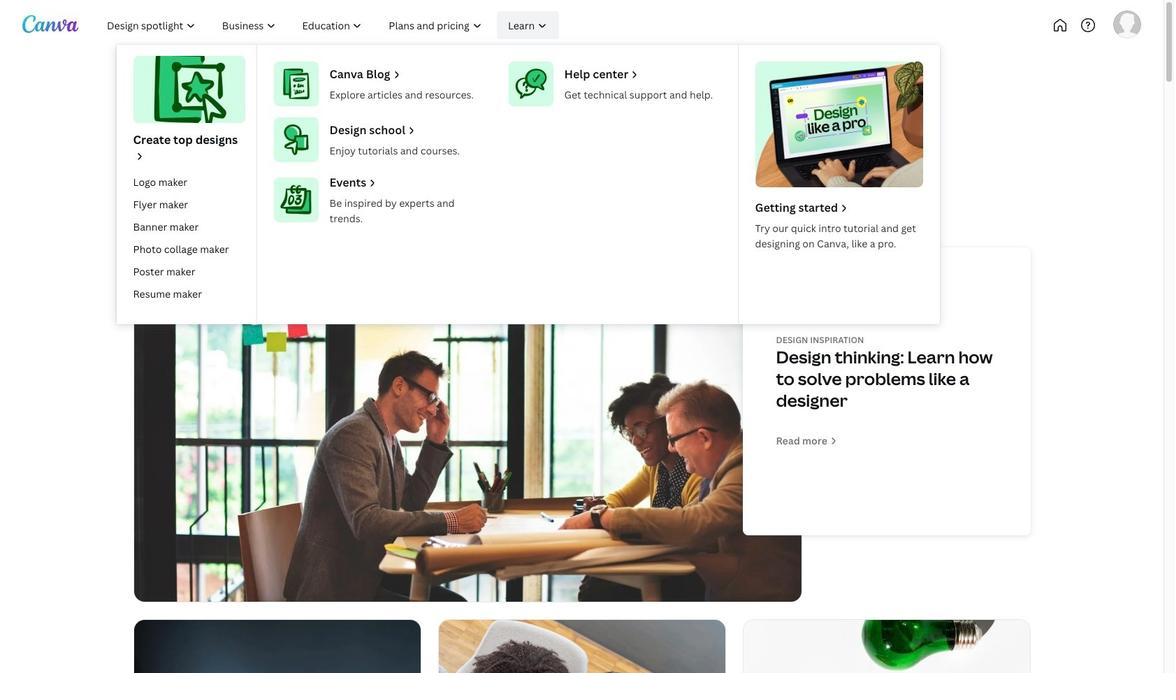 Task type: describe. For each thing, give the bounding box(es) containing it.
faizur rehman phpzdehn6os unsplash1 image
[[134, 620, 421, 673]]

untitleddesign13 image
[[439, 620, 725, 673]]



Task type: vqa. For each thing, say whether or not it's contained in the screenshot.
the faizur rehman pHPzdEHN6Os unsplash1 image
yes



Task type: locate. For each thing, give the bounding box(es) containing it.
brand building image
[[744, 620, 1030, 673]]

design thinking image
[[134, 226, 802, 602]]

menu
[[116, 45, 940, 324]]

top level navigation element
[[95, 11, 940, 324]]

menu inside top level navigation element
[[116, 45, 940, 324]]



